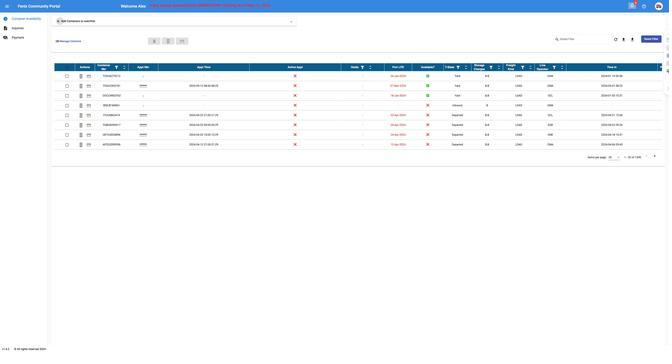 Task type: locate. For each thing, give the bounding box(es) containing it.
no color image
[[630, 3, 635, 8], [642, 4, 646, 9], [3, 16, 8, 21], [555, 37, 560, 42], [613, 37, 618, 42], [621, 37, 626, 42], [630, 37, 635, 42], [55, 39, 60, 44], [166, 39, 171, 44], [114, 65, 119, 70], [360, 65, 365, 70], [464, 65, 468, 70], [497, 65, 501, 70], [520, 65, 525, 70], [528, 65, 533, 70], [560, 65, 565, 70], [79, 74, 83, 79], [86, 74, 91, 79], [79, 84, 83, 89], [79, 94, 83, 98], [86, 94, 91, 98], [79, 103, 83, 108], [79, 113, 83, 118], [79, 123, 83, 128], [86, 123, 91, 128], [79, 143, 83, 147], [86, 143, 91, 147], [644, 154, 649, 158]]

3 column header from the left
[[128, 63, 158, 71]]

navigation
[[0, 13, 47, 42]]

5 row from the top
[[54, 101, 669, 111]]

8 column header from the left
[[412, 63, 444, 71]]

11 column header from the left
[[503, 63, 535, 71]]

13 column header from the left
[[566, 63, 658, 71]]

2 row from the top
[[54, 71, 669, 81]]

grid
[[54, 63, 669, 160]]

no color image
[[5, 4, 9, 9], [56, 19, 61, 24], [3, 26, 8, 31], [3, 35, 8, 40], [180, 39, 184, 44], [122, 65, 127, 70], [368, 65, 373, 70], [456, 65, 461, 70], [489, 65, 493, 70], [552, 65, 557, 70], [86, 84, 91, 89], [86, 103, 91, 108], [86, 113, 91, 118], [79, 133, 83, 138], [86, 133, 91, 138], [652, 154, 657, 158]]

12 column header from the left
[[535, 63, 566, 71]]

7 row from the top
[[54, 120, 669, 130]]

9 column header from the left
[[444, 63, 471, 71]]

4 column header from the left
[[158, 63, 250, 71]]

cell
[[658, 71, 669, 81], [658, 81, 669, 91], [658, 91, 669, 101], [658, 101, 669, 110], [658, 111, 669, 120], [658, 120, 669, 130], [658, 130, 669, 140], [658, 140, 669, 150], [54, 150, 75, 159], [75, 150, 95, 159], [95, 150, 128, 159], [128, 150, 158, 159], [158, 150, 250, 159], [250, 150, 341, 159], [341, 150, 384, 159], [384, 150, 412, 159], [412, 150, 444, 159], [444, 150, 471, 159], [471, 150, 503, 159], [503, 150, 535, 159], [535, 150, 566, 159], [566, 150, 658, 159], [658, 150, 669, 159]]

5 column header from the left
[[250, 63, 341, 71]]

7 column header from the left
[[384, 63, 412, 71]]

4 row from the top
[[54, 91, 669, 101]]

row
[[54, 63, 669, 71], [54, 71, 669, 81], [54, 81, 669, 91], [54, 91, 669, 101], [54, 101, 669, 111], [54, 111, 669, 120], [54, 120, 669, 130], [54, 130, 669, 140], [54, 140, 669, 150], [54, 150, 669, 160]]

1 column header from the left
[[75, 63, 95, 71]]

2 column header from the left
[[95, 63, 128, 71]]

column header
[[75, 63, 95, 71], [95, 63, 128, 71], [128, 63, 158, 71], [158, 63, 250, 71], [250, 63, 341, 71], [341, 63, 384, 71], [384, 63, 412, 71], [412, 63, 444, 71], [444, 63, 471, 71], [471, 63, 503, 71], [503, 63, 535, 71], [535, 63, 566, 71], [566, 63, 658, 71], [658, 63, 669, 71]]

6 column header from the left
[[341, 63, 384, 71]]



Task type: describe. For each thing, give the bounding box(es) containing it.
8 row from the top
[[54, 130, 669, 140]]

10 row from the top
[[54, 150, 669, 160]]

14 column header from the left
[[658, 63, 669, 71]]

1 row from the top
[[54, 63, 669, 71]]

9 row from the top
[[54, 140, 669, 150]]

delete image
[[152, 39, 157, 44]]

3 row from the top
[[54, 81, 669, 91]]

Global Watchlist Filter field
[[560, 38, 610, 42]]

6 row from the top
[[54, 111, 669, 120]]

10 column header from the left
[[471, 63, 503, 71]]



Task type: vqa. For each thing, say whether or not it's contained in the screenshot.
the leftmost no color icon
no



